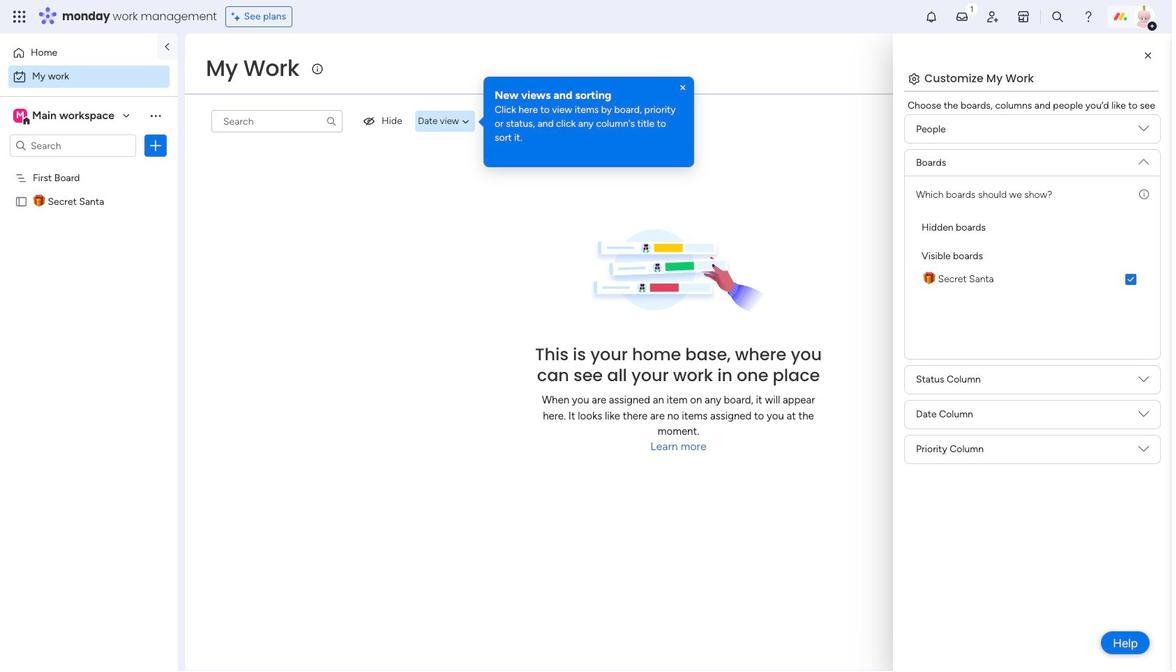 Task type: describe. For each thing, give the bounding box(es) containing it.
select product image
[[13, 10, 27, 24]]

1 dapulse dropdown down arrow image from the top
[[1139, 123, 1149, 139]]

search everything image
[[1051, 10, 1065, 24]]

notifications image
[[924, 10, 938, 24]]

help image
[[1081, 10, 1095, 24]]

update feed image
[[955, 10, 969, 24]]

1 heading from the top
[[922, 220, 986, 235]]

2 vertical spatial option
[[0, 165, 178, 168]]

workspace image
[[13, 108, 27, 123]]

3 dapulse dropdown down arrow image from the top
[[1139, 409, 1149, 425]]

1 image
[[966, 1, 978, 16]]

dapulse dropdown down arrow image
[[1139, 374, 1149, 390]]

2 heading from the top
[[922, 249, 983, 264]]

invite members image
[[986, 10, 1000, 24]]



Task type: vqa. For each thing, say whether or not it's contained in the screenshot.
the Employee Directory inside Employee Directory link
no



Task type: locate. For each thing, give the bounding box(es) containing it.
Search in workspace field
[[29, 138, 117, 154]]

1 vertical spatial heading
[[922, 249, 983, 264]]

0 horizontal spatial list box
[[0, 163, 178, 402]]

workspace options image
[[149, 109, 163, 123]]

options image
[[149, 139, 163, 153]]

4 dapulse dropdown down arrow image from the top
[[1139, 444, 1149, 460]]

dapulse dropdown down arrow image
[[1139, 123, 1149, 139], [1139, 151, 1149, 167], [1139, 409, 1149, 425], [1139, 444, 1149, 460]]

list box
[[0, 163, 178, 402], [916, 208, 1149, 295]]

option
[[8, 42, 149, 64], [8, 66, 170, 88], [0, 165, 178, 168]]

1 vertical spatial option
[[8, 66, 170, 88]]

see plans image
[[231, 9, 244, 24]]

0 vertical spatial option
[[8, 42, 149, 64]]

2 dapulse dropdown down arrow image from the top
[[1139, 151, 1149, 167]]

workspace selection element
[[13, 107, 117, 126]]

heading
[[922, 220, 986, 235], [922, 249, 983, 264]]

0 vertical spatial heading
[[922, 220, 986, 235]]

ruby anderson image
[[1133, 6, 1155, 28]]

1 horizontal spatial list box
[[916, 208, 1149, 295]]

public board image
[[15, 195, 28, 208]]

main content
[[185, 33, 1172, 672]]

v2 info image
[[1139, 188, 1149, 202]]

monday marketplace image
[[1016, 10, 1030, 24]]



